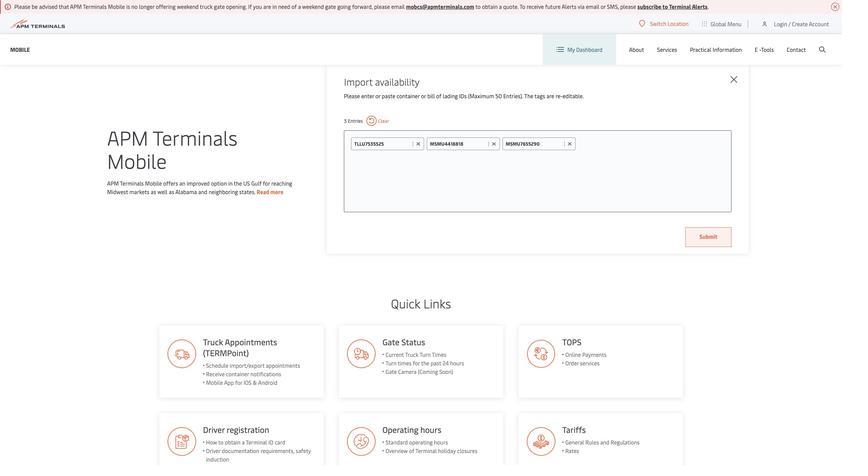 Task type: vqa. For each thing, say whether or not it's contained in the screenshot.
stats on the right of page
no



Task type: locate. For each thing, give the bounding box(es) containing it.
(coming
[[418, 368, 438, 375]]

services
[[657, 46, 677, 53]]

0 vertical spatial container
[[397, 92, 420, 100]]

weekend
[[177, 3, 199, 10], [302, 3, 324, 10]]

a
[[298, 3, 301, 10], [499, 3, 502, 10], [242, 438, 244, 446]]

hours up holiday
[[434, 438, 448, 446]]

apm inside apm terminals mobile offers an improved option in the us gulf for reaching midwest markets as well as alabama and neighboring states.
[[107, 179, 119, 187]]

weekend left truck at left
[[177, 3, 199, 10]]

/
[[788, 20, 791, 27]]

availability
[[375, 75, 420, 88]]

0 horizontal spatial turn
[[386, 359, 397, 367]]

2 horizontal spatial terminal
[[669, 3, 691, 10]]

0 horizontal spatial please
[[14, 3, 30, 10]]

1 vertical spatial hours
[[420, 424, 441, 435]]

for for appointments
[[235, 379, 242, 386]]

1 vertical spatial for
[[413, 359, 420, 367]]

turn down current
[[386, 359, 397, 367]]

please
[[374, 3, 390, 10], [620, 3, 636, 10]]

via
[[578, 3, 585, 10]]

my dashboard
[[567, 46, 603, 53]]

mobile secondary image
[[140, 174, 260, 276]]

driver up how
[[203, 424, 224, 435]]

terminal inside operating hours standard operating hours overview of terminal holiday closures
[[416, 447, 437, 454]]

0 vertical spatial the
[[234, 179, 242, 187]]

need
[[278, 3, 290, 10]]

midwest
[[107, 188, 128, 196]]

order
[[565, 359, 579, 367]]

for inside apm terminals mobile offers an improved option in the us gulf for reaching midwest markets as well as alabama and neighboring states.
[[263, 179, 270, 187]]

dashboard
[[576, 46, 603, 53]]

2 weekend from the left
[[302, 3, 324, 10]]

of right bill
[[436, 92, 441, 100]]

1 horizontal spatial turn
[[420, 351, 431, 358]]

gate left camera at bottom left
[[386, 368, 397, 375]]

camera
[[398, 368, 417, 375]]

1 horizontal spatial terminal
[[416, 447, 437, 454]]

1 horizontal spatial for
[[263, 179, 270, 187]]

0 horizontal spatial are
[[263, 3, 271, 10]]

are left re-
[[547, 92, 554, 100]]

the up (coming at the bottom of page
[[421, 359, 429, 367]]

container up app
[[226, 370, 249, 378]]

terminal down operating
[[416, 447, 437, 454]]

truck
[[200, 3, 213, 10]]

1 vertical spatial gate
[[386, 368, 397, 375]]

2 vertical spatial for
[[235, 379, 242, 386]]

tariffs general rules and regulations rates
[[562, 424, 640, 454]]

manager truck appointments - 53 image
[[347, 339, 376, 368]]

1 vertical spatial are
[[547, 92, 554, 100]]

mobcs@apmterminals.com
[[406, 3, 474, 10]]

the inside the gate status current truck turn times turn times for the past 24 hours gate camera (coming soon)
[[421, 359, 429, 367]]

2 alerts from the left
[[692, 3, 708, 10]]

or left bill
[[421, 92, 426, 100]]

and down improved
[[198, 188, 207, 196]]

alerts up global menu button
[[692, 3, 708, 10]]

for up 'read'
[[263, 179, 270, 187]]

gate
[[382, 336, 399, 347], [386, 368, 397, 375]]

a right need
[[298, 3, 301, 10]]

1 vertical spatial of
[[436, 92, 441, 100]]

1 horizontal spatial truck
[[405, 351, 418, 358]]

login / create account
[[774, 20, 829, 27]]

please down import
[[344, 92, 360, 100]]

you
[[253, 3, 262, 10]]

obtain left quote. to
[[482, 3, 498, 10]]

the left us
[[234, 179, 242, 187]]

50
[[495, 92, 502, 100]]

in up "neighboring"
[[228, 179, 233, 187]]

1 horizontal spatial entered id text field
[[506, 141, 563, 147]]

apm for apm terminals mobile offers an improved option in the us gulf for reaching midwest markets as well as alabama and neighboring states.
[[107, 179, 119, 187]]

alerts left via
[[562, 3, 576, 10]]

weekend right need
[[302, 3, 324, 10]]

2 horizontal spatial of
[[436, 92, 441, 100]]

of right need
[[291, 3, 297, 10]]

1 gate from the left
[[214, 3, 225, 10]]

0 horizontal spatial to
[[218, 438, 223, 446]]

obtain up documentation
[[225, 438, 240, 446]]

or left sms,
[[601, 3, 606, 10]]

for right the times
[[413, 359, 420, 367]]

0 horizontal spatial email
[[391, 3, 405, 10]]

1 horizontal spatial of
[[409, 447, 414, 454]]

2 vertical spatial apm
[[107, 179, 119, 187]]

Entered ID text field
[[430, 141, 487, 147]]

mobile inside apm terminals mobile offers an improved option in the us gulf for reaching midwest markets as well as alabama and neighboring states.
[[145, 179, 162, 187]]

apm inside apm terminals mobile
[[107, 124, 148, 151]]

in left need
[[272, 3, 277, 10]]

1 horizontal spatial a
[[298, 3, 301, 10]]

reaching
[[271, 179, 292, 187]]

for for terminals
[[263, 179, 270, 187]]

apmt icon 100 image
[[527, 339, 555, 368]]

as left well
[[151, 188, 156, 196]]

hours up operating
[[420, 424, 441, 435]]

gate right truck at left
[[214, 3, 225, 10]]

of inside operating hours standard operating hours overview of terminal holiday closures
[[409, 447, 414, 454]]

0 vertical spatial for
[[263, 179, 270, 187]]

location
[[668, 20, 689, 27]]

hours right the "24"
[[450, 359, 464, 367]]

2 horizontal spatial terminals
[[153, 124, 238, 151]]

gate up current
[[382, 336, 399, 347]]

1 horizontal spatial alerts
[[692, 3, 708, 10]]

1 horizontal spatial are
[[547, 92, 554, 100]]

2 horizontal spatial to
[[662, 3, 668, 10]]

going
[[337, 3, 351, 10]]

ios
[[243, 379, 251, 386]]

0 horizontal spatial in
[[228, 179, 233, 187]]

tariffs - 131 image
[[527, 427, 555, 456]]

in
[[272, 3, 277, 10], [228, 179, 233, 187]]

0 horizontal spatial for
[[235, 379, 242, 386]]

driver registration how to obtain a terminal id card driver documentation requirements, safety induction
[[203, 424, 311, 463]]

are right you
[[263, 3, 271, 10]]

global menu button
[[696, 13, 748, 34]]

.
[[708, 3, 709, 10]]

links
[[424, 295, 451, 312]]

0 vertical spatial are
[[263, 3, 271, 10]]

hours inside the gate status current truck turn times turn times for the past 24 hours gate camera (coming soon)
[[450, 359, 464, 367]]

0 horizontal spatial terminals
[[83, 3, 107, 10]]

(maximum
[[468, 92, 494, 100]]

1 vertical spatial please
[[344, 92, 360, 100]]

1 horizontal spatial weekend
[[302, 3, 324, 10]]

0 vertical spatial truck
[[203, 336, 223, 347]]

terminals for apm terminals mobile
[[153, 124, 238, 151]]

payments
[[582, 351, 607, 358]]

no
[[131, 3, 138, 10]]

0 horizontal spatial alerts
[[562, 3, 576, 10]]

0 horizontal spatial container
[[226, 370, 249, 378]]

driver registration - 82 image
[[167, 427, 196, 456]]

as down offers on the top left of the page
[[169, 188, 174, 196]]

please be advised that apm terminals mobile is no longer offering weekend truck gate opening. if you are in need of a weekend gate going forward, please email mobcs@apmterminals.com to obtain a quote. to receive future alerts via email or sms, please subscribe to terminal alerts .
[[14, 3, 709, 10]]

about button
[[629, 34, 644, 65]]

and right rules
[[600, 438, 609, 446]]

0 vertical spatial please
[[14, 3, 30, 10]]

1 horizontal spatial please
[[344, 92, 360, 100]]

for left ios
[[235, 379, 242, 386]]

1 please from the left
[[374, 3, 390, 10]]

obtain inside driver registration how to obtain a terminal id card driver documentation requirements, safety induction
[[225, 438, 240, 446]]

1 horizontal spatial gate
[[325, 3, 336, 10]]

states.
[[239, 188, 255, 196]]

and inside tariffs general rules and regulations rates
[[600, 438, 609, 446]]

0 horizontal spatial as
[[151, 188, 156, 196]]

24
[[443, 359, 449, 367]]

1 entered id text field from the left
[[354, 141, 411, 147]]

1 vertical spatial apm
[[107, 124, 148, 151]]

container down availability
[[397, 92, 420, 100]]

truck up the times
[[405, 351, 418, 358]]

future
[[545, 3, 561, 10]]

for inside 'truck appointments (termpoint) schedule import/export appointments receive container notifications mobile app for ios & android'
[[235, 379, 242, 386]]

0 vertical spatial gate
[[382, 336, 399, 347]]

1 vertical spatial and
[[600, 438, 609, 446]]

current
[[386, 351, 404, 358]]

0 horizontal spatial of
[[291, 3, 297, 10]]

online
[[565, 351, 581, 358]]

of down operating
[[409, 447, 414, 454]]

my dashboard button
[[556, 34, 603, 65]]

requirements,
[[260, 447, 294, 454]]

terminal
[[669, 3, 691, 10], [246, 438, 267, 446], [416, 447, 437, 454]]

neighboring
[[209, 188, 238, 196]]

0 horizontal spatial a
[[242, 438, 244, 446]]

truck up schedule
[[203, 336, 223, 347]]

0 horizontal spatial obtain
[[225, 438, 240, 446]]

and
[[198, 188, 207, 196], [600, 438, 609, 446]]

clear
[[378, 118, 389, 124]]

terminals for apm terminals mobile offers an improved option in the us gulf for reaching midwest markets as well as alabama and neighboring states.
[[120, 179, 144, 187]]

terminal up location
[[669, 3, 691, 10]]

us
[[243, 179, 250, 187]]

please right forward,
[[374, 3, 390, 10]]

registration
[[226, 424, 269, 435]]

1 vertical spatial container
[[226, 370, 249, 378]]

a left quote. to
[[499, 3, 502, 10]]

2 horizontal spatial for
[[413, 359, 420, 367]]

0 vertical spatial and
[[198, 188, 207, 196]]

1 vertical spatial in
[[228, 179, 233, 187]]

1 horizontal spatial as
[[169, 188, 174, 196]]

1 vertical spatial terminal
[[246, 438, 267, 446]]

2 vertical spatial hours
[[434, 438, 448, 446]]

please left be
[[14, 3, 30, 10]]

0 horizontal spatial and
[[198, 188, 207, 196]]

0 horizontal spatial the
[[234, 179, 242, 187]]

1 vertical spatial truck
[[405, 351, 418, 358]]

1 horizontal spatial obtain
[[482, 3, 498, 10]]

turn up past
[[420, 351, 431, 358]]

operating hours - 112 image
[[347, 427, 376, 456]]

1 vertical spatial turn
[[386, 359, 397, 367]]

terminals inside apm terminals mobile
[[153, 124, 238, 151]]

1 horizontal spatial and
[[600, 438, 609, 446]]

or
[[601, 3, 606, 10], [376, 92, 381, 100], [421, 92, 426, 100]]

past
[[431, 359, 441, 367]]

1 horizontal spatial email
[[586, 3, 599, 10]]

1 vertical spatial the
[[421, 359, 429, 367]]

services
[[580, 359, 600, 367]]

mobile
[[108, 3, 125, 10], [10, 46, 30, 53], [107, 147, 167, 174], [145, 179, 162, 187], [206, 379, 223, 386]]

terminals inside apm terminals mobile offers an improved option in the us gulf for reaching midwest markets as well as alabama and neighboring states.
[[120, 179, 144, 187]]

login / create account link
[[761, 14, 829, 34]]

1 horizontal spatial in
[[272, 3, 277, 10]]

card
[[274, 438, 285, 446]]

0 vertical spatial turn
[[420, 351, 431, 358]]

an
[[179, 179, 185, 187]]

0 vertical spatial hours
[[450, 359, 464, 367]]

0 horizontal spatial terminal
[[246, 438, 267, 446]]

0 horizontal spatial please
[[374, 3, 390, 10]]

e
[[755, 46, 758, 53]]

gate left going
[[325, 3, 336, 10]]

Entered ID text field
[[354, 141, 411, 147], [506, 141, 563, 147]]

induction
[[206, 456, 229, 463]]

of
[[291, 3, 297, 10], [436, 92, 441, 100], [409, 447, 414, 454]]

1 horizontal spatial terminals
[[120, 179, 144, 187]]

0 vertical spatial of
[[291, 3, 297, 10]]

1 horizontal spatial the
[[421, 359, 429, 367]]

please right sms,
[[620, 3, 636, 10]]

improved
[[187, 179, 210, 187]]

0 horizontal spatial gate
[[214, 3, 225, 10]]

2 vertical spatial of
[[409, 447, 414, 454]]

1 vertical spatial terminals
[[153, 124, 238, 151]]

terminal left id
[[246, 438, 267, 446]]

0 horizontal spatial weekend
[[177, 3, 199, 10]]

forward,
[[352, 3, 373, 10]]

a up documentation
[[242, 438, 244, 446]]

operating
[[409, 438, 433, 446]]

1 horizontal spatial please
[[620, 3, 636, 10]]

2 vertical spatial terminal
[[416, 447, 437, 454]]

gate
[[214, 3, 225, 10], [325, 3, 336, 10]]

0 horizontal spatial truck
[[203, 336, 223, 347]]

offers
[[163, 179, 178, 187]]

are
[[263, 3, 271, 10], [547, 92, 554, 100]]

lading
[[443, 92, 458, 100]]

if
[[248, 3, 252, 10]]

orange club loyalty program - 56 image
[[167, 339, 196, 368]]

driver down how
[[206, 447, 220, 454]]

clear button
[[366, 116, 389, 126]]

for inside the gate status current truck turn times turn times for the past 24 hours gate camera (coming soon)
[[413, 359, 420, 367]]

or right enter
[[376, 92, 381, 100]]

practical information
[[690, 46, 742, 53]]

2 vertical spatial terminals
[[120, 179, 144, 187]]

1 vertical spatial obtain
[[225, 438, 240, 446]]

the
[[234, 179, 242, 187], [421, 359, 429, 367]]

0 vertical spatial terminal
[[669, 3, 691, 10]]

1 horizontal spatial container
[[397, 92, 420, 100]]

bill
[[427, 92, 435, 100]]

turn
[[420, 351, 431, 358], [386, 359, 397, 367]]

tags
[[535, 92, 545, 100]]

0 horizontal spatial entered id text field
[[354, 141, 411, 147]]



Task type: describe. For each thing, give the bounding box(es) containing it.
subscribe to terminal alerts link
[[637, 3, 708, 10]]

my
[[567, 46, 575, 53]]

be
[[32, 3, 38, 10]]

menu
[[728, 20, 742, 27]]

operating
[[382, 424, 418, 435]]

a inside driver registration how to obtain a terminal id card driver documentation requirements, safety induction
[[242, 438, 244, 446]]

2 please from the left
[[620, 3, 636, 10]]

subscribe
[[637, 3, 661, 10]]

global menu
[[711, 20, 742, 27]]

rules
[[585, 438, 599, 446]]

&
[[253, 379, 257, 386]]

tops
[[562, 336, 581, 347]]

standard
[[386, 438, 408, 446]]

quick links
[[391, 295, 451, 312]]

(termpoint)
[[203, 347, 249, 358]]

entries).
[[503, 92, 523, 100]]

how
[[206, 438, 217, 446]]

0 vertical spatial obtain
[[482, 3, 498, 10]]

switch location
[[650, 20, 689, 27]]

receive
[[527, 3, 544, 10]]

please enter or paste container or bill of lading ids (maximum 50 entries). the tags are re-editable.
[[344, 92, 584, 100]]

2 horizontal spatial or
[[601, 3, 606, 10]]

operating hours standard operating hours overview of terminal holiday closures
[[382, 424, 477, 454]]

status
[[401, 336, 425, 347]]

apm terminals mobile
[[107, 124, 238, 174]]

close alert image
[[831, 3, 839, 11]]

truck inside 'truck appointments (termpoint) schedule import/export appointments receive container notifications mobile app for ios & android'
[[203, 336, 223, 347]]

well
[[157, 188, 167, 196]]

import/export
[[229, 362, 264, 369]]

2 entered id text field from the left
[[506, 141, 563, 147]]

apm for apm terminals mobile
[[107, 124, 148, 151]]

2 email from the left
[[586, 3, 599, 10]]

1 as from the left
[[151, 188, 156, 196]]

0 horizontal spatial or
[[376, 92, 381, 100]]

e -tools
[[755, 46, 774, 53]]

mobcs@apmterminals.com link
[[406, 3, 474, 10]]

in inside apm terminals mobile offers an improved option in the us gulf for reaching midwest markets as well as alabama and neighboring states.
[[228, 179, 233, 187]]

e -tools button
[[755, 34, 774, 65]]

2 gate from the left
[[325, 3, 336, 10]]

regulations
[[611, 438, 640, 446]]

submit
[[699, 233, 718, 240]]

times
[[398, 359, 411, 367]]

alabama
[[175, 188, 197, 196]]

1 horizontal spatial to
[[475, 3, 481, 10]]

offering
[[156, 3, 176, 10]]

3 entries
[[344, 118, 363, 124]]

switch location button
[[639, 20, 689, 27]]

services button
[[657, 34, 677, 65]]

please for please be advised that apm terminals mobile is no longer offering weekend truck gate opening. if you are in need of a weekend gate going forward, please email mobcs@apmterminals.com to obtain a quote. to receive future alerts via email or sms, please subscribe to terminal alerts .
[[14, 3, 30, 10]]

terminal inside driver registration how to obtain a terminal id card driver documentation requirements, safety induction
[[246, 438, 267, 446]]

to inside driver registration how to obtain a terminal id card driver documentation requirements, safety induction
[[218, 438, 223, 446]]

enter
[[361, 92, 374, 100]]

2 horizontal spatial a
[[499, 3, 502, 10]]

option
[[211, 179, 227, 187]]

2 as from the left
[[169, 188, 174, 196]]

quick
[[391, 295, 420, 312]]

tools
[[761, 46, 774, 53]]

and inside apm terminals mobile offers an improved option in the us gulf for reaching midwest markets as well as alabama and neighboring states.
[[198, 188, 207, 196]]

1 alerts from the left
[[562, 3, 576, 10]]

overview
[[386, 447, 408, 454]]

soon)
[[439, 368, 453, 375]]

quote. to
[[503, 3, 525, 10]]

android
[[258, 379, 277, 386]]

container inside 'truck appointments (termpoint) schedule import/export appointments receive container notifications mobile app for ios & android'
[[226, 370, 249, 378]]

create
[[792, 20, 808, 27]]

app
[[224, 379, 234, 386]]

editable.
[[563, 92, 584, 100]]

mobile inside 'truck appointments (termpoint) schedule import/export appointments receive container notifications mobile app for ios & android'
[[206, 379, 223, 386]]

mobile inside apm terminals mobile
[[107, 147, 167, 174]]

practical information button
[[690, 34, 742, 65]]

0 vertical spatial in
[[272, 3, 277, 10]]

closures
[[457, 447, 477, 454]]

read
[[257, 188, 269, 196]]

times
[[432, 351, 446, 358]]

advised
[[39, 3, 58, 10]]

global
[[711, 20, 726, 27]]

practical
[[690, 46, 711, 53]]

0 vertical spatial apm
[[70, 3, 82, 10]]

1 horizontal spatial or
[[421, 92, 426, 100]]

holiday
[[438, 447, 456, 454]]

information
[[713, 46, 742, 53]]

tops online payments order services
[[562, 336, 607, 367]]

import availability
[[344, 75, 420, 88]]

please for please enter or paste container or bill of lading ids (maximum 50 entries). the tags are re-editable.
[[344, 92, 360, 100]]

truck appointments (termpoint) schedule import/export appointments receive container notifications mobile app for ios & android
[[203, 336, 300, 386]]

1 email from the left
[[391, 3, 405, 10]]

0 vertical spatial driver
[[203, 424, 224, 435]]

that
[[59, 3, 69, 10]]

gulf
[[251, 179, 262, 187]]

gate status current truck turn times turn times for the past 24 hours gate camera (coming soon)
[[382, 336, 464, 375]]

mobile link
[[10, 45, 30, 54]]

1 vertical spatial driver
[[206, 447, 220, 454]]

schedule
[[206, 362, 228, 369]]

entries
[[348, 118, 363, 124]]

contact
[[787, 46, 806, 53]]

documentation
[[222, 447, 259, 454]]

submit button
[[685, 227, 732, 247]]

1 weekend from the left
[[177, 3, 199, 10]]

general
[[565, 438, 584, 446]]

0 vertical spatial terminals
[[83, 3, 107, 10]]

truck inside the gate status current truck turn times turn times for the past 24 hours gate camera (coming soon)
[[405, 351, 418, 358]]

paste
[[382, 92, 395, 100]]

apm terminals mobile offers an improved option in the us gulf for reaching midwest markets as well as alabama and neighboring states.
[[107, 179, 292, 196]]

the inside apm terminals mobile offers an improved option in the us gulf for reaching midwest markets as well as alabama and neighboring states.
[[234, 179, 242, 187]]

switch
[[650, 20, 666, 27]]

safety
[[295, 447, 311, 454]]



